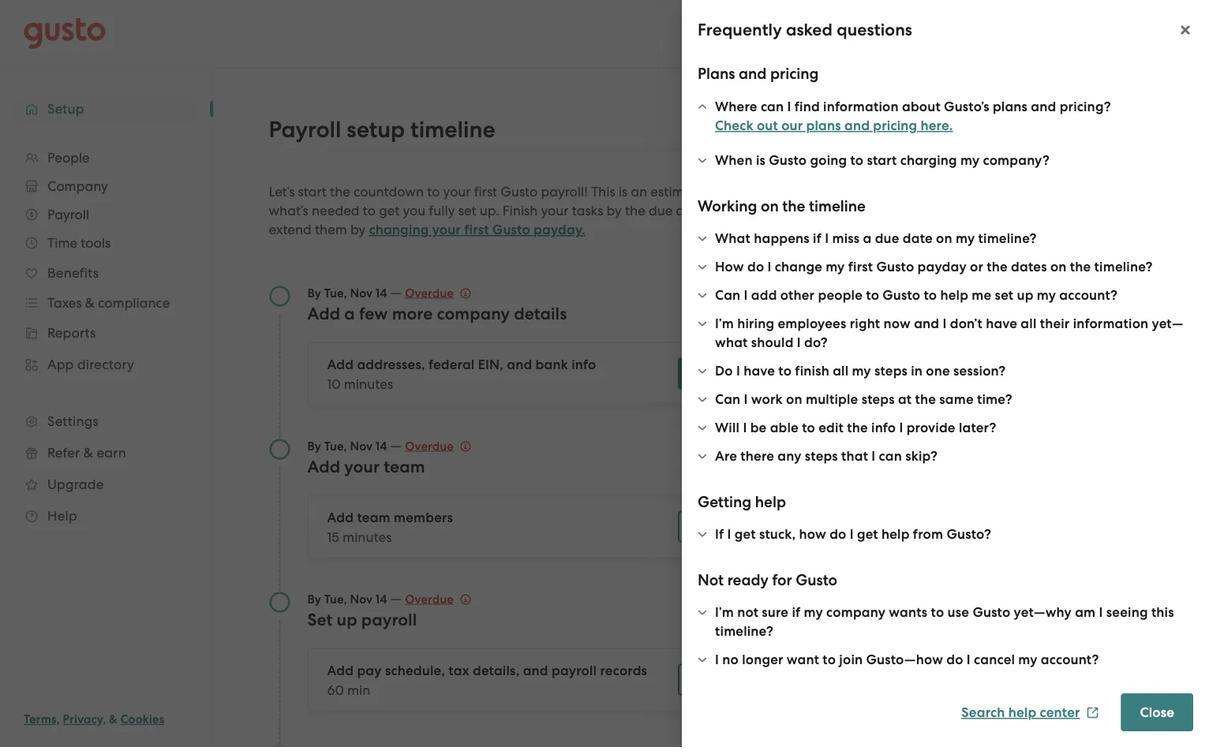 Task type: vqa. For each thing, say whether or not it's contained in the screenshot.
Always
no



Task type: describe. For each thing, give the bounding box(es) containing it.
due inside finish your tasks by the due dates shown or extend them by
[[649, 203, 673, 219]]

the right at
[[915, 392, 936, 408]]

getting help
[[698, 493, 786, 511]]

later?
[[959, 420, 997, 436]]

my right charging at right
[[961, 152, 980, 169]]

0 horizontal spatial timeline
[[410, 116, 495, 143]]

will
[[715, 420, 740, 436]]

to left join
[[823, 652, 836, 668]]

the right 'edit'
[[847, 420, 868, 436]]

gusto navigation element
[[0, 68, 213, 557]]

of inside the 'download our handy checklist of everything you'll need to get set up for your first payroll.'
[[950, 247, 962, 263]]

set for me
[[995, 287, 1014, 304]]

to right going
[[851, 152, 864, 169]]

reports
[[47, 325, 96, 341]]

add
[[751, 287, 777, 304]]

to up fully
[[427, 184, 440, 200]]

up.
[[480, 203, 499, 219]]

terms
[[24, 713, 57, 727]]

changing
[[369, 222, 429, 238]]

gusto down out
[[769, 152, 807, 169]]

frequently
[[698, 20, 782, 40]]

15
[[327, 529, 339, 545]]

search help center link
[[961, 705, 1099, 721]]

info inside add addresses, federal ein, and bank info 10 minutes
[[572, 357, 596, 373]]

in
[[911, 363, 923, 379]]

search
[[961, 705, 1005, 721]]

get for 2nd get started button from the bottom
[[691, 365, 714, 382]]

1 vertical spatial do
[[830, 527, 847, 543]]

cookies
[[121, 713, 164, 727]]

plans and pricing
[[698, 65, 819, 83]]

what
[[715, 230, 751, 247]]

download our handy checklist of everything you'll need to get set up for your first payroll.
[[950, 228, 1137, 301]]

i'm for i'm not sure if my company wants to use gusto yet—why am i seeing this timeline?
[[715, 605, 734, 621]]

this
[[591, 184, 615, 200]]

my up the 'can i work on multiple steps at the same time?'
[[852, 363, 871, 379]]

to left 'edit'
[[802, 420, 815, 436]]

overdue button for few
[[405, 284, 471, 303]]

frequently asked questions
[[698, 20, 913, 40]]

seeing
[[1107, 605, 1148, 621]]

date
[[903, 230, 933, 247]]

overdue for few
[[405, 286, 454, 300]]

nov for your
[[350, 439, 373, 453]]

gusto inside button
[[492, 222, 530, 238]]

gusto down how
[[796, 571, 838, 589]]

getting
[[698, 493, 752, 511]]

one
[[926, 363, 950, 379]]

get inside "let's start the countdown to your first gusto payroll! this is an estimated                     timeline of what's needed to get you fully set up."
[[379, 203, 400, 219]]

i'm not sure if my company wants to use gusto yet—why am i seeing this timeline?
[[715, 605, 1174, 640]]

i right do
[[736, 363, 740, 379]]

0 horizontal spatial pricing
[[770, 65, 819, 83]]

i right "that"
[[872, 448, 876, 465]]

circle blank image
[[269, 745, 291, 748]]

reports link
[[16, 319, 197, 347]]

download for download checklist
[[969, 310, 1034, 326]]

the up happens on the right top of the page
[[782, 197, 805, 215]]

0 vertical spatial do
[[748, 259, 764, 275]]

tasks
[[572, 203, 603, 219]]

nov for a
[[350, 286, 373, 300]]

gusto up now
[[883, 287, 921, 304]]

— for team
[[390, 438, 402, 453]]

1 vertical spatial all
[[833, 363, 849, 379]]

0 horizontal spatial information
[[823, 98, 899, 114]]

directory
[[77, 357, 134, 373]]

all inside i'm hiring employees right now and i don't have all their information yet— what should i do?
[[1021, 316, 1037, 332]]

0 horizontal spatial can
[[761, 98, 784, 114]]

1 vertical spatial timeline?
[[1095, 259, 1153, 275]]

company?
[[983, 152, 1050, 169]]

of inside "let's start the countdown to your first gusto payroll! this is an estimated                     timeline of what's needed to get you fully set up."
[[770, 184, 782, 200]]

nov for up
[[350, 592, 373, 607]]

work
[[751, 392, 783, 408]]

to down how do i change my first gusto payday or the dates on the timeline?
[[924, 287, 937, 304]]

the inside "let's start the countdown to your first gusto payroll! this is an estimated                     timeline of what's needed to get you fully set up."
[[330, 184, 350, 200]]

payroll
[[269, 116, 341, 143]]

1 horizontal spatial pricing
[[873, 118, 917, 134]]

timeline inside "let's start the countdown to your first gusto payroll! this is an estimated                     timeline of what's needed to get you fully set up."
[[717, 184, 767, 200]]

by tue, nov 14 — for your
[[307, 438, 405, 453]]

schedule,
[[385, 663, 445, 679]]

1 vertical spatial by
[[351, 222, 366, 238]]

longer
[[742, 652, 784, 668]]

close button
[[1121, 694, 1194, 732]]

on up happens on the right top of the page
[[761, 197, 779, 215]]

cancel
[[974, 652, 1015, 668]]

download checklist link
[[950, 310, 1092, 326]]

finish your tasks by the due dates shown or extend them by
[[269, 203, 771, 238]]

bank
[[536, 357, 568, 373]]

can for can i work on multiple steps at the same time?
[[715, 392, 741, 408]]

help left me
[[941, 287, 969, 304]]

payroll.
[[950, 285, 996, 301]]

your for tasks
[[541, 203, 569, 219]]

i left do?
[[797, 335, 801, 351]]

payday.
[[534, 222, 586, 238]]

started for 1st get started button from the bottom of the page
[[718, 519, 764, 535]]

i left be
[[743, 420, 747, 436]]

add pay schedule, tax details, and payroll records 60 min
[[327, 663, 647, 698]]

asked
[[786, 20, 833, 40]]

team inside add team members 15 minutes
[[357, 510, 391, 526]]

i left cancel
[[967, 652, 971, 668]]

14 for few
[[376, 286, 387, 300]]

when
[[715, 152, 753, 169]]

my up payday
[[956, 230, 975, 247]]

right
[[850, 316, 880, 332]]

and inside add addresses, federal ein, and bank info 10 minutes
[[507, 357, 532, 373]]

and right plans
[[739, 65, 767, 83]]

get started for 1st get started button from the bottom of the page
[[691, 519, 764, 535]]

and left pricing? on the right
[[1031, 98, 1056, 114]]

0 vertical spatial if
[[813, 230, 822, 247]]

federal
[[429, 357, 475, 373]]

2 vertical spatial steps
[[805, 448, 838, 465]]

what's
[[269, 203, 308, 219]]

am
[[1075, 605, 1096, 621]]

can for can i add other people to gusto to help me set up my account?
[[715, 287, 741, 304]]

on right work
[[786, 392, 803, 408]]

2 vertical spatial do
[[947, 652, 964, 668]]

i right how
[[850, 527, 854, 543]]

gusto inside "let's start the countdown to your first gusto payroll! this is an estimated                     timeline of what's needed to get you fully set up."
[[501, 184, 538, 200]]

how
[[799, 527, 826, 543]]

have inside i'm hiring employees right now and i don't have all their information yet— what should i do?
[[986, 316, 1018, 332]]

your for first
[[432, 222, 461, 238]]

if inside i'm not sure if my company wants to use gusto yet—why am i seeing this timeline?
[[792, 605, 801, 621]]

download for download our handy checklist of everything you'll need to get set up for your first payroll.
[[950, 228, 1014, 244]]

get right if
[[735, 527, 756, 543]]

gusto down what happens if i miss a due date on my timeline?
[[877, 259, 914, 275]]

time?
[[977, 392, 1013, 408]]

our inside frequently asked questions dialog
[[782, 118, 803, 134]]

due inside frequently asked questions dialog
[[875, 230, 900, 247]]

is inside "let's start the countdown to your first gusto payroll! this is an estimated                     timeline of what's needed to get you fully set up."
[[619, 184, 628, 200]]

i down at
[[899, 420, 903, 436]]

gusto?
[[947, 527, 991, 543]]

0 horizontal spatial plans
[[806, 118, 841, 134]]

out
[[757, 118, 778, 134]]

started for 2nd get started button from the bottom
[[718, 365, 764, 382]]

details,
[[473, 663, 520, 679]]

not
[[698, 571, 724, 589]]

2 vertical spatial up
[[337, 610, 357, 630]]

gusto's
[[944, 98, 990, 114]]

by for add a few more company details
[[307, 286, 321, 300]]

your inside the 'download our handy checklist of everything you'll need to get set up for your first payroll.'
[[1035, 266, 1063, 282]]

0 vertical spatial timeline?
[[978, 230, 1037, 247]]

up for for
[[995, 266, 1011, 282]]

get inside the 'download our handy checklist of everything you'll need to get set up for your first payroll.'
[[950, 266, 970, 282]]

i left work
[[744, 392, 748, 408]]

terms link
[[24, 713, 57, 727]]

benefits link
[[16, 259, 197, 287]]

edit
[[819, 420, 844, 436]]

app
[[47, 357, 74, 373]]

is inside frequently asked questions dialog
[[756, 152, 766, 169]]

download checklist
[[969, 310, 1092, 326]]

— for few
[[390, 285, 402, 300]]

0 vertical spatial account?
[[1060, 287, 1118, 304]]

to left finish at the right of the page
[[779, 363, 792, 379]]

on left need
[[1051, 259, 1067, 275]]

my inside i'm not sure if my company wants to use gusto yet—why am i seeing this timeline?
[[804, 605, 823, 621]]

me
[[972, 287, 992, 304]]

first inside frequently asked questions dialog
[[848, 259, 873, 275]]

0 horizontal spatial payroll
[[361, 610, 417, 630]]

i'm hiring employees right now and i don't have all their information yet— what should i do?
[[715, 316, 1184, 351]]

i up add
[[768, 259, 772, 275]]

0 vertical spatial steps
[[875, 363, 908, 379]]

i left add
[[744, 287, 748, 304]]

to inside the 'download our handy checklist of everything you'll need to get set up for your first payroll.'
[[1105, 247, 1118, 263]]

how do i change my first gusto payday or the dates on the timeline?
[[715, 259, 1153, 275]]

1 vertical spatial account?
[[1041, 652, 1099, 668]]

session?
[[954, 363, 1006, 379]]

privacy
[[63, 713, 103, 727]]

fully
[[429, 203, 455, 219]]

i no longer want to join gusto—how do i cancel my account?
[[715, 652, 1099, 668]]

ready
[[728, 571, 769, 589]]

where can i find information about gusto's plans and pricing?
[[715, 98, 1111, 114]]

list containing benefits
[[0, 144, 213, 532]]

provide
[[907, 420, 956, 436]]

what happens if i miss a due date on my timeline?
[[715, 230, 1037, 247]]

60
[[327, 682, 344, 698]]

shown
[[714, 203, 755, 219]]

first inside "let's start the countdown to your first gusto payroll! this is an estimated                     timeline of what's needed to get you fully set up."
[[474, 184, 497, 200]]

check
[[715, 118, 754, 134]]

first inside the 'download our handy checklist of everything you'll need to get set up for your first payroll.'
[[1066, 266, 1089, 282]]

add for add addresses, federal ein, and bank info 10 minutes
[[327, 357, 354, 373]]

pay
[[357, 663, 382, 679]]

and inside i'm hiring employees right now and i don't have all their information yet— what should i do?
[[914, 316, 940, 332]]

info inside frequently asked questions dialog
[[872, 420, 896, 436]]

finish
[[503, 203, 538, 219]]

are
[[715, 448, 737, 465]]

add for add team members 15 minutes
[[327, 510, 354, 526]]

here.
[[921, 118, 953, 134]]

add for add pay schedule, tax details, and payroll records 60 min
[[327, 663, 354, 679]]

to up right
[[866, 287, 879, 304]]

1 , from the left
[[57, 713, 60, 727]]

help up stuck,
[[755, 493, 786, 511]]

or for payday
[[970, 259, 984, 275]]

payroll inside add pay schedule, tax details, and payroll records 60 min
[[552, 663, 597, 679]]

0 vertical spatial by
[[607, 203, 622, 219]]

are there any steps that i can skip?
[[715, 448, 938, 465]]

0 horizontal spatial a
[[344, 304, 355, 324]]

add for add a few more company details
[[307, 304, 340, 324]]

ein,
[[478, 357, 504, 373]]

1 vertical spatial steps
[[862, 392, 895, 408]]

minutes inside add addresses, federal ein, and bank info 10 minutes
[[344, 376, 393, 392]]

my up download checklist
[[1037, 287, 1056, 304]]

i right if
[[727, 527, 731, 543]]

i inside i'm not sure if my company wants to use gusto yet—why am i seeing this timeline?
[[1099, 605, 1103, 621]]

happens
[[754, 230, 810, 247]]

0 vertical spatial plans
[[993, 98, 1028, 114]]

yet—
[[1152, 316, 1184, 332]]

i left 'find'
[[787, 98, 791, 114]]

1 vertical spatial checklist
[[1038, 310, 1092, 326]]

use
[[948, 605, 969, 621]]

the inside finish your tasks by the due dates shown or extend them by
[[625, 203, 646, 219]]

you'll
[[1035, 247, 1067, 263]]



Task type: locate. For each thing, give the bounding box(es) containing it.
1 vertical spatial overdue
[[405, 439, 454, 453]]

pricing down where can i find information about gusto's plans and pricing?
[[873, 118, 917, 134]]

download inside the 'download our handy checklist of everything you'll need to get set up for your first payroll.'
[[950, 228, 1014, 244]]

on
[[761, 197, 779, 215], [936, 230, 953, 247], [1051, 259, 1067, 275], [786, 392, 803, 408]]

tue, for a
[[324, 286, 347, 300]]

plans down 'find'
[[806, 118, 841, 134]]

14 up the few
[[376, 286, 387, 300]]

0 vertical spatial have
[[986, 316, 1018, 332]]

the right you'll on the right
[[1070, 259, 1091, 275]]

0 horizontal spatial set
[[458, 203, 476, 219]]

3 by from the top
[[307, 592, 321, 607]]

3 by tue, nov 14 — from the top
[[307, 591, 405, 607]]

1 vertical spatial up
[[1017, 287, 1034, 304]]

2 vertical spatial nov
[[350, 592, 373, 607]]

on right date
[[936, 230, 953, 247]]

0 vertical spatial get started
[[691, 365, 764, 382]]

help
[[47, 508, 77, 524]]

terms , privacy , & cookies
[[24, 713, 164, 727]]

information up check out our plans and pricing here. link
[[823, 98, 899, 114]]

1 vertical spatial 14
[[376, 439, 387, 453]]

company up join
[[827, 605, 886, 621]]

0 horizontal spatial if
[[792, 605, 801, 621]]

1 vertical spatial team
[[357, 510, 391, 526]]

2 get started from the top
[[691, 519, 764, 535]]

tue, for up
[[324, 592, 347, 607]]

addresses,
[[357, 357, 425, 373]]

by tue, nov 14 — for a
[[307, 285, 405, 300]]

3 tue, from the top
[[324, 592, 347, 607]]

can
[[715, 287, 741, 304], [715, 392, 741, 408]]

first down miss
[[848, 259, 873, 275]]

your up payday.
[[541, 203, 569, 219]]

the
[[330, 184, 350, 200], [782, 197, 805, 215], [625, 203, 646, 219], [987, 259, 1008, 275], [1070, 259, 1091, 275], [915, 392, 936, 408], [847, 420, 868, 436]]

i left miss
[[825, 230, 829, 247]]

info
[[572, 357, 596, 373], [872, 420, 896, 436]]

account menu element
[[905, 0, 1186, 67]]

at
[[898, 392, 912, 408]]

is left an on the top
[[619, 184, 628, 200]]

1 horizontal spatial do
[[830, 527, 847, 543]]

the up me
[[987, 259, 1008, 275]]

add a few more company details
[[307, 304, 567, 324]]

your inside "let's start the countdown to your first gusto payroll! this is an estimated                     timeline of what's needed to get you fully set up."
[[443, 184, 471, 200]]

2 get started button from the top
[[678, 511, 777, 543]]

14 for team
[[376, 439, 387, 453]]

2 , from the left
[[103, 713, 106, 727]]

0 vertical spatial &
[[83, 445, 93, 461]]

to right need
[[1105, 247, 1118, 263]]

first up up.
[[474, 184, 497, 200]]

upgrade
[[47, 477, 104, 493]]

employees
[[778, 316, 847, 332]]

minutes down 'addresses,'
[[344, 376, 393, 392]]

1 vertical spatial a
[[344, 304, 355, 324]]

2 vertical spatial 14
[[376, 592, 387, 607]]

0 horizontal spatial start
[[298, 184, 327, 200]]

overdue up add your team
[[405, 439, 454, 453]]

dates down 'estimated'
[[676, 203, 711, 219]]

, left the 'privacy' link
[[57, 713, 60, 727]]

0 vertical spatial get
[[691, 365, 714, 382]]

1 get started button from the top
[[678, 358, 777, 390]]

1 horizontal spatial information
[[1073, 316, 1149, 332]]

can up out
[[761, 98, 784, 114]]

— up set up payroll
[[390, 591, 402, 607]]

0 horizontal spatial or
[[758, 203, 771, 219]]

due
[[649, 203, 673, 219], [875, 230, 900, 247]]

up
[[995, 266, 1011, 282], [1017, 287, 1034, 304], [337, 610, 357, 630]]

1 started from the top
[[718, 365, 764, 382]]

1 vertical spatial —
[[390, 438, 402, 453]]

1 horizontal spatial up
[[995, 266, 1011, 282]]

a right miss
[[863, 230, 872, 247]]

2 overdue from the top
[[405, 439, 454, 453]]

countdown
[[354, 184, 424, 200]]

timeline? inside i'm not sure if my company wants to use gusto yet—why am i seeing this timeline?
[[715, 624, 774, 640]]

1 vertical spatial dates
[[1011, 259, 1047, 275]]

3 14 from the top
[[376, 592, 387, 607]]

1 14 from the top
[[376, 286, 387, 300]]

first down up.
[[464, 222, 489, 238]]

if right sure
[[792, 605, 801, 621]]

0 vertical spatial pricing
[[770, 65, 819, 83]]

1 horizontal spatial have
[[986, 316, 1018, 332]]

by for set up payroll
[[307, 592, 321, 607]]

by for add your team
[[307, 439, 321, 453]]

3 nov from the top
[[350, 592, 373, 607]]

2 can from the top
[[715, 392, 741, 408]]

0 horizontal spatial company
[[437, 304, 510, 324]]

— up add your team
[[390, 438, 402, 453]]

set inside frequently asked questions dialog
[[995, 287, 1014, 304]]

i'm for i'm hiring employees right now and i don't have all their information yet— what should i do?
[[715, 316, 734, 332]]

2 by from the top
[[307, 439, 321, 453]]

your down you'll on the right
[[1035, 266, 1063, 282]]

3 — from the top
[[390, 591, 402, 607]]

get down countdown
[[379, 203, 400, 219]]

1 horizontal spatial can
[[879, 448, 902, 465]]

— up more on the top left of page
[[390, 285, 402, 300]]

2 nov from the top
[[350, 439, 373, 453]]

0 vertical spatial download
[[950, 228, 1014, 244]]

0 vertical spatial —
[[390, 285, 402, 300]]

if
[[715, 527, 724, 543]]

refer
[[47, 445, 80, 461]]

details
[[514, 304, 567, 324]]

0 vertical spatial started
[[718, 365, 764, 382]]

2 horizontal spatial timeline?
[[1095, 259, 1153, 275]]

if left miss
[[813, 230, 822, 247]]

the down an on the top
[[625, 203, 646, 219]]

dates inside finish your tasks by the due dates shown or extend them by
[[676, 203, 711, 219]]

extend
[[269, 222, 312, 238]]

1 horizontal spatial dates
[[1011, 259, 1047, 275]]

help left center
[[1009, 705, 1037, 721]]

tue, for your
[[324, 439, 347, 453]]

0 vertical spatial checklist
[[1085, 228, 1137, 244]]

download
[[950, 228, 1014, 244], [969, 310, 1034, 326]]

add inside add addresses, federal ein, and bank info 10 minutes
[[327, 357, 354, 373]]

check out our plans and pricing here. link
[[715, 118, 953, 134]]

set for get
[[973, 266, 991, 282]]

0 vertical spatial our
[[782, 118, 803, 134]]

miss
[[832, 230, 860, 247]]

1 nov from the top
[[350, 286, 373, 300]]

for inside the 'download our handy checklist of everything you'll need to get set up for your first payroll.'
[[1014, 266, 1032, 282]]

tue,
[[324, 286, 347, 300], [324, 439, 347, 453], [324, 592, 347, 607]]

2 vertical spatial by
[[307, 592, 321, 607]]

0 vertical spatial get started button
[[678, 358, 777, 390]]

1 vertical spatial of
[[950, 247, 962, 263]]

3 overdue button from the top
[[405, 590, 471, 609]]

0 vertical spatial start
[[867, 152, 897, 169]]

1 horizontal spatial plans
[[993, 98, 1028, 114]]

set up the "payroll."
[[973, 266, 991, 282]]

help left from
[[882, 527, 910, 543]]

0 horizontal spatial our
[[782, 118, 803, 134]]

of
[[770, 184, 782, 200], [950, 247, 962, 263]]

a left the few
[[344, 304, 355, 324]]

2 horizontal spatial do
[[947, 652, 964, 668]]

change
[[775, 259, 823, 275]]

14 up add your team
[[376, 439, 387, 453]]

team left the members
[[357, 510, 391, 526]]

by down this at top
[[607, 203, 622, 219]]

add inside add pay schedule, tax details, and payroll records 60 min
[[327, 663, 354, 679]]

if
[[813, 230, 822, 247], [792, 605, 801, 621]]

up right set
[[337, 610, 357, 630]]

0 vertical spatial company
[[437, 304, 510, 324]]

add team members 15 minutes
[[327, 510, 453, 545]]

don't
[[950, 316, 983, 332]]

up for my
[[1017, 287, 1034, 304]]

an
[[631, 184, 647, 200]]

or for shown
[[758, 203, 771, 219]]

now
[[884, 316, 911, 332]]

2 vertical spatial tue,
[[324, 592, 347, 607]]

for up sure
[[772, 571, 792, 589]]

that
[[842, 448, 868, 465]]

& left 'cookies'
[[109, 713, 118, 727]]

minutes right 15
[[343, 529, 392, 545]]

i'm inside i'm not sure if my company wants to use gusto yet—why am i seeing this timeline?
[[715, 605, 734, 621]]

checklist up need
[[1085, 228, 1137, 244]]

minutes inside add team members 15 minutes
[[343, 529, 392, 545]]

pricing?
[[1060, 98, 1111, 114]]

setup
[[47, 101, 84, 117]]

2 vertical spatial by tue, nov 14 —
[[307, 591, 405, 607]]

1 vertical spatial set
[[973, 266, 991, 282]]

1 vertical spatial due
[[875, 230, 900, 247]]

my
[[961, 152, 980, 169], [956, 230, 975, 247], [826, 259, 845, 275], [1037, 287, 1056, 304], [852, 363, 871, 379], [804, 605, 823, 621], [1019, 652, 1038, 668]]

steps left at
[[862, 392, 895, 408]]

first
[[474, 184, 497, 200], [464, 222, 489, 238], [848, 259, 873, 275], [1066, 266, 1089, 282]]

get started for 2nd get started button from the bottom
[[691, 365, 764, 382]]

payroll!
[[541, 184, 588, 200]]

0 vertical spatial set
[[458, 203, 476, 219]]

have down me
[[986, 316, 1018, 332]]

start inside frequently asked questions dialog
[[867, 152, 897, 169]]

1 horizontal spatial of
[[950, 247, 962, 263]]

company inside i'm not sure if my company wants to use gusto yet—why am i seeing this timeline?
[[827, 605, 886, 621]]

add addresses, federal ein, and bank info 10 minutes
[[327, 357, 596, 392]]

1 vertical spatial our
[[1018, 228, 1038, 244]]

add for add your team
[[307, 457, 340, 477]]

0 horizontal spatial timeline?
[[715, 624, 774, 640]]

1 horizontal spatial if
[[813, 230, 822, 247]]

can
[[761, 98, 784, 114], [879, 448, 902, 465]]

not ready for gusto
[[698, 571, 838, 589]]

0 vertical spatial of
[[770, 184, 782, 200]]

& inside gusto navigation element
[[83, 445, 93, 461]]

is right when
[[756, 152, 766, 169]]

pricing up 'find'
[[770, 65, 819, 83]]

2 — from the top
[[390, 438, 402, 453]]

1 vertical spatial can
[[879, 448, 902, 465]]

0 horizontal spatial is
[[619, 184, 628, 200]]

started down getting help
[[718, 519, 764, 535]]

people
[[818, 287, 863, 304]]

—
[[390, 285, 402, 300], [390, 438, 402, 453], [390, 591, 402, 607]]

our down 'find'
[[782, 118, 803, 134]]

1 vertical spatial get started button
[[678, 511, 777, 543]]

1 vertical spatial plans
[[806, 118, 841, 134]]

list
[[0, 144, 213, 532]]

my right cancel
[[1019, 652, 1038, 668]]

need
[[1070, 247, 1102, 263]]

start inside "let's start the countdown to your first gusto payroll! this is an estimated                     timeline of what's needed to get you fully set up."
[[298, 184, 327, 200]]

0 vertical spatial dates
[[676, 203, 711, 219]]

to down countdown
[[363, 203, 376, 219]]

2 overdue button from the top
[[405, 437, 471, 456]]

have up work
[[744, 363, 775, 379]]

tax
[[449, 663, 469, 679]]

1 horizontal spatial company
[[827, 605, 886, 621]]

1 vertical spatial &
[[109, 713, 118, 727]]

checklist inside the 'download our handy checklist of everything you'll need to get set up for your first payroll.'
[[1085, 228, 1137, 244]]

2 vertical spatial —
[[390, 591, 402, 607]]

your
[[443, 184, 471, 200], [541, 203, 569, 219], [432, 222, 461, 238], [1035, 266, 1063, 282], [344, 457, 380, 477]]

1 vertical spatial get started
[[691, 519, 764, 535]]

0 vertical spatial can
[[761, 98, 784, 114]]

0 vertical spatial tue,
[[324, 286, 347, 300]]

nov up the few
[[350, 286, 373, 300]]

by tue, nov 14 — for up
[[307, 591, 405, 607]]

first down need
[[1066, 266, 1089, 282]]

your for team
[[344, 457, 380, 477]]

i left no
[[715, 652, 719, 668]]

get started down the getting at the bottom
[[691, 519, 764, 535]]

3 overdue from the top
[[405, 592, 454, 607]]

2 started from the top
[[718, 519, 764, 535]]

0 horizontal spatial due
[[649, 203, 673, 219]]

frequently asked questions dialog
[[682, 0, 1209, 748]]

help link
[[16, 502, 197, 530]]

1 by from the top
[[307, 286, 321, 300]]

, left the cookies button
[[103, 713, 106, 727]]

set inside the 'download our handy checklist of everything you'll need to get set up for your first payroll.'
[[973, 266, 991, 282]]

should
[[751, 335, 794, 351]]

have
[[986, 316, 1018, 332], [744, 363, 775, 379]]

set up payroll
[[307, 610, 417, 630]]

and inside add pay schedule, tax details, and payroll records 60 min
[[523, 663, 548, 679]]

let's start the countdown to your first gusto payroll! this is an estimated                     timeline of what's needed to get you fully set up.
[[269, 184, 782, 219]]

up inside the 'download our handy checklist of everything you'll need to get set up for your first payroll.'
[[995, 266, 1011, 282]]

your inside finish your tasks by the due dates shown or extend them by
[[541, 203, 569, 219]]

i right am
[[1099, 605, 1103, 621]]

set inside "let's start the countdown to your first gusto payroll! this is an estimated                     timeline of what's needed to get you fully set up."
[[458, 203, 476, 219]]

account? down am
[[1041, 652, 1099, 668]]

1 vertical spatial for
[[772, 571, 792, 589]]

0 vertical spatial minutes
[[344, 376, 393, 392]]

gusto up finish
[[501, 184, 538, 200]]

0 vertical spatial all
[[1021, 316, 1037, 332]]

steps down 'edit'
[[805, 448, 838, 465]]

add
[[307, 304, 340, 324], [327, 357, 354, 373], [307, 457, 340, 477], [327, 510, 354, 526], [327, 663, 354, 679]]

2 tue, from the top
[[324, 439, 347, 453]]

— for payroll
[[390, 591, 402, 607]]

1 vertical spatial or
[[970, 259, 984, 275]]

where
[[715, 98, 758, 114]]

1 vertical spatial pricing
[[873, 118, 917, 134]]

for inside frequently asked questions dialog
[[772, 571, 792, 589]]

0 vertical spatial team
[[384, 457, 425, 477]]

all left their
[[1021, 316, 1037, 332]]

home image
[[24, 18, 106, 49]]

1 can from the top
[[715, 287, 741, 304]]

0 vertical spatial by
[[307, 286, 321, 300]]

and up when is gusto going to start charging my company?
[[845, 118, 870, 134]]

settings
[[47, 414, 99, 429]]

dates inside frequently asked questions dialog
[[1011, 259, 1047, 275]]

overdue button for team
[[405, 437, 471, 456]]

add inside add team members 15 minutes
[[327, 510, 354, 526]]

set up changing your first gusto payday.
[[458, 203, 476, 219]]

2 by tue, nov 14 — from the top
[[307, 438, 405, 453]]

our up you'll on the right
[[1018, 228, 1038, 244]]

1 overdue from the top
[[405, 286, 454, 300]]

want
[[787, 652, 819, 668]]

stuck,
[[759, 527, 796, 543]]

your up fully
[[443, 184, 471, 200]]

company
[[437, 304, 510, 324], [827, 605, 886, 621]]

or inside frequently asked questions dialog
[[970, 259, 984, 275]]

about
[[902, 98, 941, 114]]

1 tue, from the top
[[324, 286, 347, 300]]

1 i'm from the top
[[715, 316, 734, 332]]

1 get started from the top
[[691, 365, 764, 382]]

2 get from the top
[[691, 519, 714, 535]]

overdue
[[405, 286, 454, 300], [405, 439, 454, 453], [405, 592, 454, 607]]

get right how
[[857, 527, 878, 543]]

information inside i'm hiring employees right now and i don't have all their information yet— what should i do?
[[1073, 316, 1149, 332]]

overdue up add a few more company details
[[405, 286, 454, 300]]

1 by tue, nov 14 — from the top
[[307, 285, 405, 300]]

timeline? down 'not'
[[715, 624, 774, 640]]

1 vertical spatial nov
[[350, 439, 373, 453]]

no
[[722, 652, 739, 668]]

other
[[781, 287, 815, 304]]

1 horizontal spatial timeline
[[717, 184, 767, 200]]

timeline up miss
[[809, 197, 866, 215]]

0 vertical spatial or
[[758, 203, 771, 219]]

my up people
[[826, 259, 845, 275]]

or up the "payroll."
[[970, 259, 984, 275]]

or
[[758, 203, 771, 219], [970, 259, 984, 275]]

up down everything
[[995, 266, 1011, 282]]

gusto inside i'm not sure if my company wants to use gusto yet—why am i seeing this timeline?
[[973, 605, 1011, 621]]

will i be able to edit the info i provide later?
[[715, 420, 997, 436]]

i'm inside i'm hiring employees right now and i don't have all their information yet— what should i do?
[[715, 316, 734, 332]]

your inside button
[[432, 222, 461, 238]]

app directory
[[47, 357, 134, 373]]

for
[[1014, 266, 1032, 282], [772, 571, 792, 589]]

any
[[778, 448, 802, 465]]

get up the "payroll."
[[950, 266, 970, 282]]

min
[[347, 682, 371, 698]]

2 14 from the top
[[376, 439, 387, 453]]

overdue button for payroll
[[405, 590, 471, 609]]

1 horizontal spatial &
[[109, 713, 118, 727]]

1 get from the top
[[691, 365, 714, 382]]

for down everything
[[1014, 266, 1032, 282]]

0 horizontal spatial for
[[772, 571, 792, 589]]

your down fully
[[432, 222, 461, 238]]

0 horizontal spatial all
[[833, 363, 849, 379]]

and right "ein,"
[[507, 357, 532, 373]]

nov up set up payroll
[[350, 592, 373, 607]]

to inside i'm not sure if my company wants to use gusto yet—why am i seeing this timeline?
[[931, 605, 944, 621]]

0 vertical spatial i'm
[[715, 316, 734, 332]]

upgrade link
[[16, 470, 197, 499]]

0 vertical spatial up
[[995, 266, 1011, 282]]

get for 1st get started button from the bottom of the page
[[691, 519, 714, 535]]

timeline inside frequently asked questions dialog
[[809, 197, 866, 215]]

nov up add your team
[[350, 439, 373, 453]]

1 vertical spatial start
[[298, 184, 327, 200]]

2 i'm from the top
[[715, 605, 734, 621]]

handy
[[1042, 228, 1081, 244]]

setup
[[347, 116, 405, 143]]

all
[[1021, 316, 1037, 332], [833, 363, 849, 379]]

a inside dialog
[[863, 230, 872, 247]]

1 horizontal spatial payroll
[[552, 663, 597, 679]]

1 vertical spatial tue,
[[324, 439, 347, 453]]

set
[[307, 610, 333, 630]]

0 vertical spatial a
[[863, 230, 872, 247]]

app directory link
[[16, 350, 197, 379]]

is
[[756, 152, 766, 169], [619, 184, 628, 200]]

1 horizontal spatial for
[[1014, 266, 1032, 282]]

overdue for team
[[405, 439, 454, 453]]

1 vertical spatial have
[[744, 363, 775, 379]]

by down them
[[307, 286, 321, 300]]

1 overdue button from the top
[[405, 284, 471, 303]]

1 vertical spatial get
[[691, 519, 714, 535]]

get left do
[[691, 365, 714, 382]]

overdue for payroll
[[405, 592, 454, 607]]

info right bank
[[572, 357, 596, 373]]

0 horizontal spatial do
[[748, 259, 764, 275]]

join
[[839, 652, 863, 668]]

members
[[394, 510, 453, 526]]

1 horizontal spatial info
[[872, 420, 896, 436]]

needed
[[312, 203, 360, 219]]

up inside frequently asked questions dialog
[[1017, 287, 1034, 304]]

can i work on multiple steps at the same time?
[[715, 392, 1013, 408]]

close
[[1140, 705, 1175, 721]]

2 vertical spatial overdue button
[[405, 590, 471, 609]]

gusto right use
[[973, 605, 1011, 621]]

overdue button up the "tax"
[[405, 590, 471, 609]]

1 horizontal spatial all
[[1021, 316, 1037, 332]]

0 horizontal spatial have
[[744, 363, 775, 379]]

1 — from the top
[[390, 285, 402, 300]]

my right sure
[[804, 605, 823, 621]]

1 vertical spatial minutes
[[343, 529, 392, 545]]

first inside changing your first gusto payday. button
[[464, 222, 489, 238]]

how
[[715, 259, 744, 275]]

14 for payroll
[[376, 592, 387, 607]]

our inside the 'download our handy checklist of everything you'll need to get set up for your first payroll.'
[[1018, 228, 1038, 244]]

i left don't
[[943, 316, 947, 332]]

or inside finish your tasks by the due dates shown or extend them by
[[758, 203, 771, 219]]

timeline
[[410, 116, 495, 143], [717, 184, 767, 200], [809, 197, 866, 215]]

due left date
[[875, 230, 900, 247]]

10
[[327, 376, 341, 392]]



